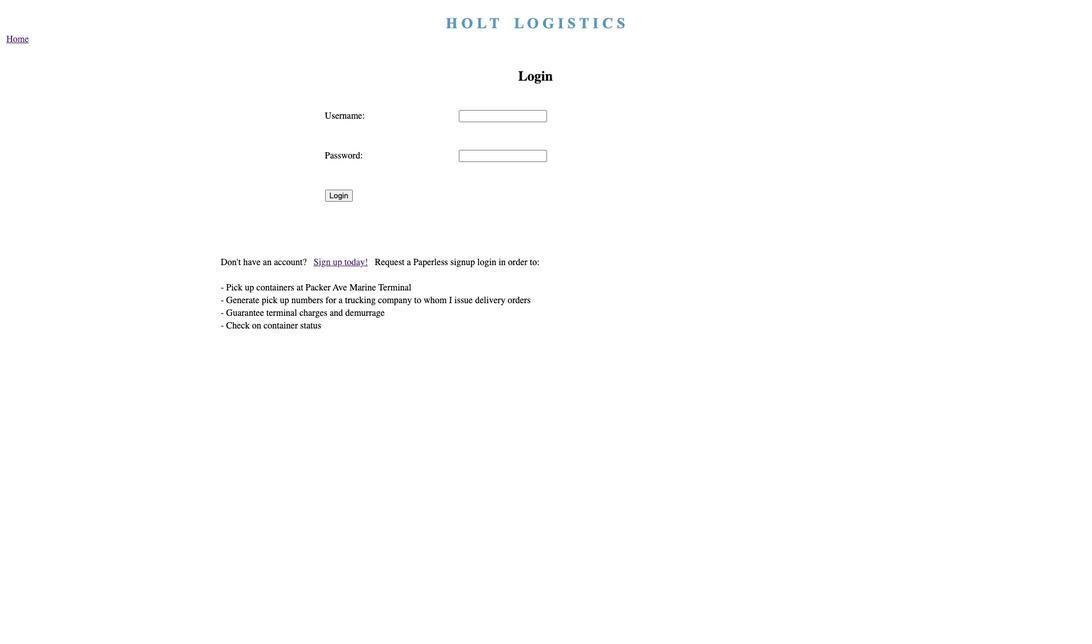 Task type: vqa. For each thing, say whether or not it's contained in the screenshot.
Page
no



Task type: locate. For each thing, give the bounding box(es) containing it.
- left pick
[[221, 283, 224, 293]]

a right for
[[339, 295, 343, 306]]

s
[[568, 15, 576, 32], [617, 15, 626, 32]]

h          o l t    l o g i s t i c s home
[[6, 15, 626, 44]]

0 horizontal spatial up
[[245, 283, 254, 293]]

i
[[558, 15, 564, 32], [593, 15, 599, 32], [449, 295, 452, 306]]

None text field
[[459, 110, 547, 122]]

i left the issue
[[449, 295, 452, 306]]

in
[[499, 257, 506, 268]]

- left guarantee
[[221, 308, 224, 318]]

up right sign
[[333, 257, 342, 268]]

orders
[[508, 295, 531, 306]]

guarantee
[[226, 308, 264, 318]]

o left l
[[462, 15, 473, 32]]

s left t at the right top of the page
[[568, 15, 576, 32]]

i right t at the right top of the page
[[593, 15, 599, 32]]

today!
[[345, 257, 368, 268]]

containers
[[257, 283, 295, 293]]

o left g
[[527, 15, 539, 32]]

to
[[414, 295, 422, 306]]

home
[[6, 34, 29, 44]]

username:
[[325, 111, 365, 121]]

2 o from the left
[[527, 15, 539, 32]]

whom
[[424, 295, 447, 306]]

i right g
[[558, 15, 564, 32]]

signup
[[451, 257, 475, 268]]

password:
[[325, 151, 363, 161]]

2 - from the top
[[221, 295, 224, 306]]

0 horizontal spatial a
[[339, 295, 343, 306]]

1 vertical spatial a
[[339, 295, 343, 306]]

1 - from the top
[[221, 283, 224, 293]]

0 horizontal spatial s
[[568, 15, 576, 32]]

marine
[[350, 283, 376, 293]]

container
[[264, 321, 298, 331]]

account?
[[274, 257, 307, 268]]

and
[[330, 308, 343, 318]]

0 horizontal spatial i
[[449, 295, 452, 306]]

have
[[243, 257, 261, 268]]

up
[[333, 257, 342, 268], [245, 283, 254, 293], [280, 295, 289, 306]]

up up 'generate'
[[245, 283, 254, 293]]

a right request
[[407, 257, 411, 268]]

None submit
[[325, 190, 353, 202]]

- left check
[[221, 321, 224, 331]]

-
[[221, 283, 224, 293], [221, 295, 224, 306], [221, 308, 224, 318], [221, 321, 224, 331]]

packer
[[306, 283, 331, 293]]

- left 'generate'
[[221, 295, 224, 306]]

1 o from the left
[[462, 15, 473, 32]]

terminal
[[379, 283, 412, 293]]

2 horizontal spatial up
[[333, 257, 342, 268]]

pick
[[262, 295, 278, 306]]

login
[[519, 68, 553, 84]]

None password field
[[459, 150, 547, 162]]

a inside - pick up containers at packer ave marine terminal - generate pick up numbers for a trucking company to whom i issue delivery orders - guarantee terminal charges and demurrage - check on container status
[[339, 295, 343, 306]]

o
[[462, 15, 473, 32], [527, 15, 539, 32]]

up up 'terminal'
[[280, 295, 289, 306]]

status
[[300, 321, 321, 331]]

s right c
[[617, 15, 626, 32]]

sign
[[314, 257, 331, 268]]

1 horizontal spatial o
[[527, 15, 539, 32]]

1 horizontal spatial a
[[407, 257, 411, 268]]

0 horizontal spatial o
[[462, 15, 473, 32]]

a
[[407, 257, 411, 268], [339, 295, 343, 306]]

g
[[543, 15, 554, 32]]

1 horizontal spatial s
[[617, 15, 626, 32]]

ave
[[333, 283, 347, 293]]

0 vertical spatial up
[[333, 257, 342, 268]]

1 horizontal spatial up
[[280, 295, 289, 306]]



Task type: describe. For each thing, give the bounding box(es) containing it.
login
[[478, 257, 497, 268]]

2 horizontal spatial i
[[593, 15, 599, 32]]

issue
[[455, 295, 473, 306]]

for
[[326, 295, 337, 306]]

trucking
[[345, 295, 376, 306]]

c
[[603, 15, 614, 32]]

t    l
[[490, 15, 524, 32]]

1 vertical spatial up
[[245, 283, 254, 293]]

terminal
[[267, 308, 297, 318]]

pick
[[226, 283, 243, 293]]

don't
[[221, 257, 241, 268]]

2 s from the left
[[617, 15, 626, 32]]

to:
[[530, 257, 540, 268]]

company
[[378, 295, 412, 306]]

1 s from the left
[[568, 15, 576, 32]]

paperless
[[414, 257, 448, 268]]

request
[[375, 257, 405, 268]]

numbers
[[292, 295, 323, 306]]

check
[[226, 321, 250, 331]]

order
[[508, 257, 528, 268]]

0 vertical spatial a
[[407, 257, 411, 268]]

4 - from the top
[[221, 321, 224, 331]]

sign up today! link
[[314, 257, 368, 268]]

3 - from the top
[[221, 308, 224, 318]]

2 vertical spatial up
[[280, 295, 289, 306]]

t
[[580, 15, 590, 32]]

generate
[[226, 295, 260, 306]]

an
[[263, 257, 272, 268]]

i inside - pick up containers at packer ave marine terminal - generate pick up numbers for a trucking company to whom i issue delivery orders - guarantee terminal charges and demurrage - check on container status
[[449, 295, 452, 306]]

h
[[446, 15, 458, 32]]

don't have an account? sign up today! request a paperless signup login in order to:
[[221, 257, 540, 268]]

demurrage
[[346, 308, 385, 318]]

1 horizontal spatial i
[[558, 15, 564, 32]]

at
[[297, 283, 304, 293]]

- pick up containers at packer ave marine terminal - generate pick up numbers for a trucking company to whom i issue delivery orders - guarantee terminal charges and demurrage - check on container status
[[221, 283, 531, 331]]

delivery
[[475, 295, 506, 306]]

l
[[477, 15, 487, 32]]

charges
[[300, 308, 328, 318]]

on
[[252, 321, 261, 331]]

home link
[[6, 34, 29, 44]]



